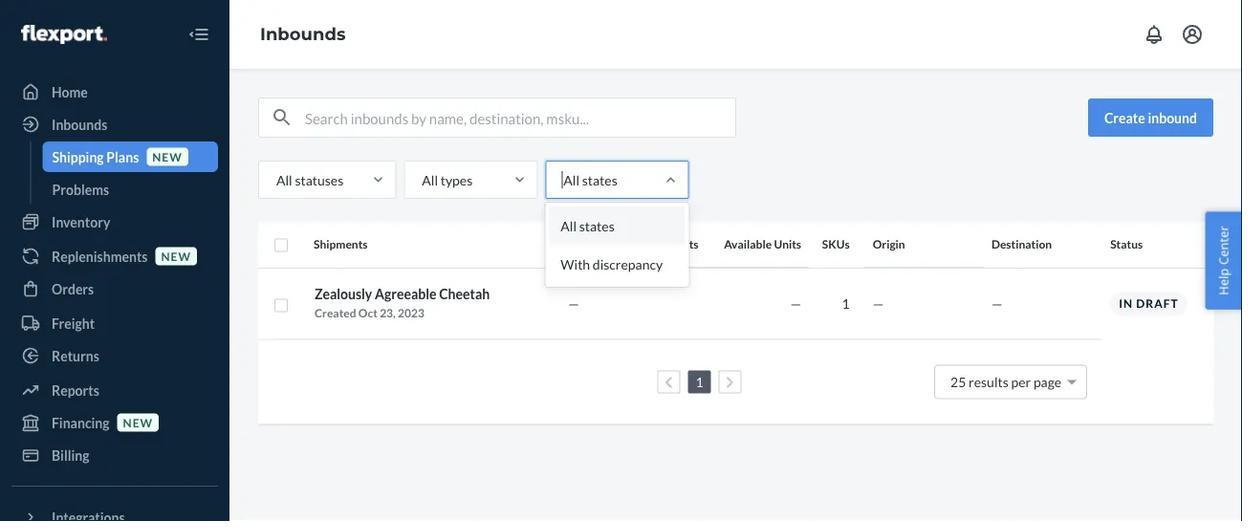 Task type: locate. For each thing, give the bounding box(es) containing it.
1 square image from the top
[[274, 238, 289, 253]]

0 vertical spatial states
[[582, 172, 618, 188]]

draft
[[1137, 297, 1179, 311]]

1 vertical spatial 1
[[696, 374, 704, 390]]

per
[[1012, 374, 1032, 390]]

expected
[[621, 237, 669, 251]]

1
[[842, 296, 850, 312], [696, 374, 704, 390]]

created
[[315, 306, 356, 320]]

0 vertical spatial 1
[[842, 296, 850, 312]]

1 right "chevron left" icon
[[696, 374, 704, 390]]

units right expected
[[671, 237, 699, 251]]

help center
[[1215, 226, 1233, 295]]

0 horizontal spatial units
[[671, 237, 699, 251]]

1 vertical spatial inbounds link
[[11, 109, 218, 140]]

— down destination
[[992, 296, 1003, 312]]

all statuses
[[276, 172, 344, 188]]

units for available units
[[774, 237, 802, 251]]

problems
[[52, 181, 109, 198]]

units
[[671, 237, 699, 251], [774, 237, 802, 251]]

—
[[569, 296, 580, 312], [791, 296, 802, 312], [873, 296, 884, 312], [992, 296, 1003, 312]]

cheetah
[[439, 286, 490, 302]]

1 vertical spatial all states
[[561, 218, 615, 234]]

skus
[[823, 237, 850, 251]]

states
[[582, 172, 618, 188], [579, 218, 615, 234]]

problems link
[[43, 174, 218, 205]]

2 vertical spatial new
[[123, 416, 153, 430]]

new up orders link
[[161, 249, 191, 263]]

1 vertical spatial inbounds
[[52, 116, 107, 133]]

oct
[[359, 306, 378, 320]]

returns link
[[11, 341, 218, 371]]

shipping plans
[[52, 149, 139, 165]]

1 horizontal spatial units
[[774, 237, 802, 251]]

— down with
[[569, 296, 580, 312]]

page
[[1034, 374, 1062, 390]]

0 vertical spatial square image
[[274, 238, 289, 253]]

open notifications image
[[1143, 23, 1166, 46]]

0 vertical spatial new
[[152, 150, 182, 164]]

shipments
[[314, 237, 368, 251]]

financing
[[52, 415, 110, 431]]

billing
[[52, 447, 89, 464]]

inbounds link
[[260, 24, 346, 45], [11, 109, 218, 140]]

0 horizontal spatial inbounds link
[[11, 109, 218, 140]]

1 down skus
[[842, 296, 850, 312]]

new for shipping plans
[[152, 150, 182, 164]]

1 vertical spatial new
[[161, 249, 191, 263]]

new for replenishments
[[161, 249, 191, 263]]

all states
[[564, 172, 618, 188], [561, 218, 615, 234]]

square image left shipments
[[274, 238, 289, 253]]

inbound
[[1148, 110, 1198, 126]]

new right the plans
[[152, 150, 182, 164]]

1 link
[[692, 374, 708, 390]]

flexport logo image
[[21, 25, 107, 44]]

0 vertical spatial all states
[[564, 172, 618, 188]]

1 units from the left
[[671, 237, 699, 251]]

square image
[[274, 238, 289, 253], [274, 298, 289, 313]]

freight link
[[11, 308, 218, 339]]

— down origin
[[873, 296, 884, 312]]

reports
[[52, 382, 99, 398]]

expected units
[[621, 237, 699, 251]]

all
[[276, 172, 292, 188], [422, 172, 438, 188], [564, 172, 580, 188], [561, 218, 577, 234]]

— down available units
[[791, 296, 802, 312]]

open account menu image
[[1182, 23, 1205, 46]]

new for financing
[[123, 416, 153, 430]]

square image left created
[[274, 298, 289, 313]]

center
[[1215, 226, 1233, 265]]

plans
[[106, 149, 139, 165]]

inbounds
[[260, 24, 346, 45], [52, 116, 107, 133]]

results
[[969, 374, 1009, 390]]

2 units from the left
[[774, 237, 802, 251]]

1 — from the left
[[569, 296, 580, 312]]

1 vertical spatial square image
[[274, 298, 289, 313]]

2 — from the left
[[791, 296, 802, 312]]

in draft
[[1120, 297, 1179, 311]]

3 — from the left
[[873, 296, 884, 312]]

status
[[1111, 237, 1144, 251]]

create
[[1105, 110, 1146, 126]]

square image for —
[[274, 298, 289, 313]]

close navigation image
[[188, 23, 210, 46]]

2 square image from the top
[[274, 298, 289, 313]]

units right the available
[[774, 237, 802, 251]]

1 horizontal spatial inbounds link
[[260, 24, 346, 45]]

agreeable
[[375, 286, 437, 302]]

1 horizontal spatial inbounds
[[260, 24, 346, 45]]

4 — from the left
[[992, 296, 1003, 312]]

new down reports link
[[123, 416, 153, 430]]

new
[[152, 150, 182, 164], [161, 249, 191, 263], [123, 416, 153, 430]]



Task type: vqa. For each thing, say whether or not it's contained in the screenshot.
new to the top
yes



Task type: describe. For each thing, give the bounding box(es) containing it.
reports link
[[11, 375, 218, 406]]

with discrepancy
[[561, 256, 663, 272]]

create inbound button
[[1089, 99, 1214, 137]]

returns
[[52, 348, 99, 364]]

1 horizontal spatial 1
[[842, 296, 850, 312]]

0 horizontal spatial 1
[[696, 374, 704, 390]]

0 vertical spatial inbounds link
[[260, 24, 346, 45]]

zealously
[[315, 286, 372, 302]]

0 horizontal spatial inbounds
[[52, 116, 107, 133]]

Search inbounds by name, destination, msku... text field
[[305, 99, 736, 137]]

25 results per page option
[[951, 374, 1062, 390]]

units for expected units
[[671, 237, 699, 251]]

1 vertical spatial states
[[579, 218, 615, 234]]

available
[[724, 237, 772, 251]]

0 vertical spatial inbounds
[[260, 24, 346, 45]]

orders
[[52, 281, 94, 297]]

available units
[[724, 237, 802, 251]]

home
[[52, 84, 88, 100]]

statuses
[[295, 172, 344, 188]]

destination
[[992, 237, 1052, 251]]

freight
[[52, 315, 95, 332]]

23,
[[380, 306, 396, 320]]

types
[[441, 172, 473, 188]]

inventory link
[[11, 207, 218, 237]]

origin
[[873, 237, 906, 251]]

create inbound
[[1105, 110, 1198, 126]]

billing link
[[11, 440, 218, 471]]

home link
[[11, 77, 218, 107]]

in
[[1120, 297, 1134, 311]]

chevron right image
[[726, 376, 735, 389]]

inventory
[[52, 214, 110, 230]]

help center button
[[1206, 212, 1243, 310]]

replenishments
[[52, 248, 148, 265]]

chevron left image
[[665, 376, 673, 389]]

help
[[1215, 268, 1233, 295]]

shipping
[[52, 149, 104, 165]]

25 results per page
[[951, 374, 1062, 390]]

square image for po#
[[274, 238, 289, 253]]

discrepancy
[[593, 256, 663, 272]]

2023
[[398, 306, 425, 320]]

po#
[[569, 237, 592, 251]]

orders link
[[11, 274, 218, 304]]

with
[[561, 256, 590, 272]]

all types
[[422, 172, 473, 188]]

zealously agreeable cheetah created oct 23, 2023
[[315, 286, 490, 320]]

25
[[951, 374, 967, 390]]



